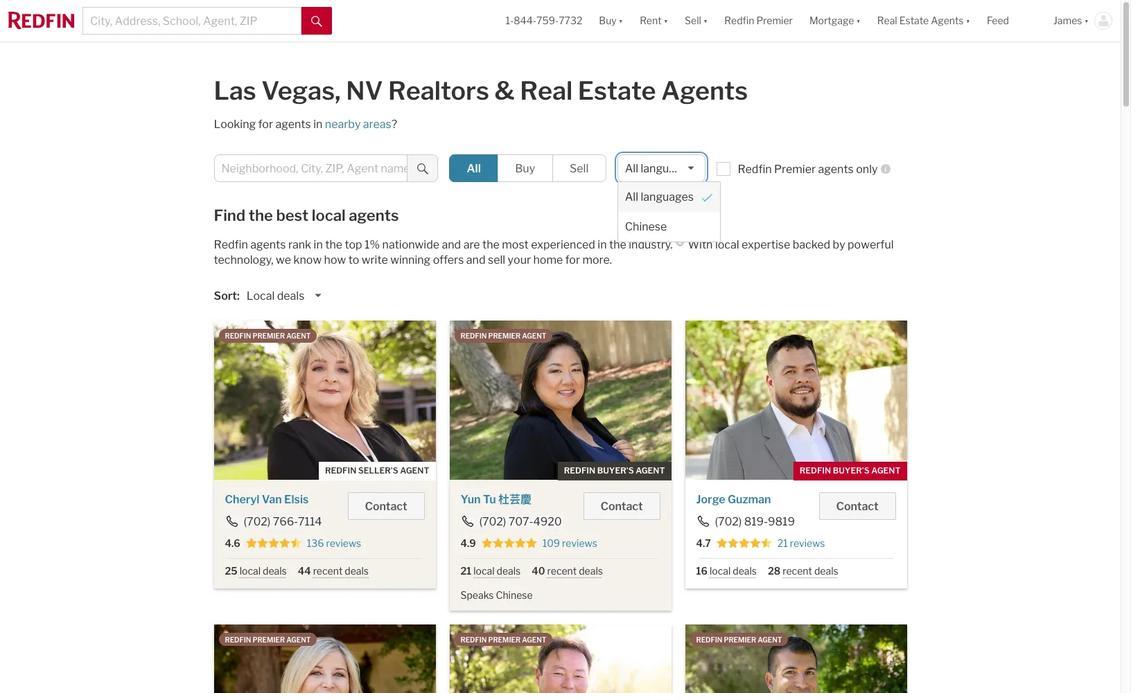 Task type: vqa. For each thing, say whether or not it's contained in the screenshot.
Buy to the bottom
yes



Task type: locate. For each thing, give the bounding box(es) containing it.
vegas,
[[261, 76, 341, 106]]

0 horizontal spatial sell
[[570, 162, 589, 175]]

photo of tzahi arbeli image
[[685, 625, 907, 694]]

languages up all languages element
[[641, 162, 694, 175]]

sell inside radio
[[570, 162, 589, 175]]

the up sell
[[482, 238, 500, 252]]

(702) 766-7114
[[244, 516, 322, 529]]

looking
[[214, 118, 256, 131]]

1 vertical spatial for
[[565, 254, 580, 267]]

3 ▾ from the left
[[703, 15, 708, 27]]

sell right buy option
[[570, 162, 589, 175]]

(702) down cheryl van elsis "link"
[[244, 516, 271, 529]]

1 vertical spatial 21
[[461, 566, 471, 577]]

sell for sell ▾
[[685, 15, 701, 27]]

(702) 819-9819
[[715, 516, 795, 529]]

experienced
[[531, 238, 595, 252]]

premier for redfin premier agents only
[[774, 163, 816, 176]]

0 vertical spatial chinese
[[625, 220, 667, 234]]

1 vertical spatial sell
[[570, 162, 589, 175]]

44
[[298, 566, 311, 577]]

languages up disclaimer icon
[[641, 191, 694, 204]]

21 for 21 reviews
[[777, 538, 788, 550]]

21
[[777, 538, 788, 550], [461, 566, 471, 577]]

contact button up 21 reviews
[[819, 493, 896, 520]]

(702) down tu
[[479, 516, 506, 529]]

contact button up 109 reviews at the bottom of the page
[[583, 493, 660, 520]]

real
[[877, 15, 897, 27], [520, 76, 573, 106]]

premier
[[253, 332, 285, 340], [488, 332, 521, 340], [253, 636, 285, 644], [488, 636, 521, 644], [724, 636, 756, 644]]

dialog
[[617, 182, 721, 243]]

the
[[249, 207, 273, 225], [325, 238, 342, 252], [482, 238, 500, 252], [609, 238, 626, 252]]

40
[[532, 566, 545, 577]]

photo of jorge guzman image
[[685, 321, 907, 480]]

1 vertical spatial languages
[[641, 191, 694, 204]]

deals for 16 local deals
[[733, 566, 757, 577]]

recent right 28
[[783, 566, 812, 577]]

0 vertical spatial 21
[[777, 538, 788, 550]]

1%
[[365, 238, 380, 252]]

1 contact from the left
[[365, 500, 407, 514]]

contact
[[365, 500, 407, 514], [601, 500, 643, 514], [836, 500, 878, 514]]

chinese up industry.
[[625, 220, 667, 234]]

0 vertical spatial real
[[877, 15, 897, 27]]

local deals
[[247, 290, 304, 303]]

0 vertical spatial for
[[258, 118, 273, 131]]

1 ▾ from the left
[[619, 15, 623, 27]]

4 ▾ from the left
[[856, 15, 861, 27]]

premier for photo of traci rivera
[[253, 636, 285, 644]]

1 vertical spatial and
[[466, 254, 486, 267]]

▾ left feed
[[966, 15, 970, 27]]

deals for 25 local deals
[[263, 566, 287, 577]]

2 contact from the left
[[601, 500, 643, 514]]

2 recent from the left
[[547, 566, 577, 577]]

redfin for redfin premier agents only
[[738, 163, 772, 176]]

rent
[[640, 15, 662, 27]]

jorge
[[696, 493, 725, 507]]

21 up speaks
[[461, 566, 471, 577]]

(702) down jorge guzman link
[[715, 516, 742, 529]]

0 horizontal spatial chinese
[[496, 590, 533, 602]]

1 horizontal spatial and
[[466, 254, 486, 267]]

1 horizontal spatial redfin buyer's agent
[[800, 466, 901, 476]]

cheryl
[[225, 493, 259, 507]]

▾ right james
[[1084, 15, 1089, 27]]

find
[[214, 207, 245, 225]]

deals down 136 reviews on the bottom of page
[[345, 566, 369, 577]]

1 vertical spatial all languages
[[625, 191, 694, 204]]

0 vertical spatial buy
[[599, 15, 617, 27]]

1 horizontal spatial chinese
[[625, 220, 667, 234]]

winning
[[390, 254, 431, 267]]

all languages element
[[618, 182, 720, 212]]

in for agents
[[313, 118, 323, 131]]

1 vertical spatial submit search image
[[417, 163, 428, 174]]

the up how
[[325, 238, 342, 252]]

real estate agents ▾
[[877, 15, 970, 27]]

1 vertical spatial real
[[520, 76, 573, 106]]

0 vertical spatial estate
[[899, 15, 929, 27]]

deals down 21 reviews
[[814, 566, 838, 577]]

list box
[[617, 155, 721, 243]]

contact button for (702) 707-4920
[[583, 493, 660, 520]]

0 vertical spatial premier
[[756, 15, 793, 27]]

Neighborhood, City, ZIP, Agent name search field
[[214, 155, 408, 182]]

real estate agents ▾ button
[[869, 0, 979, 42]]

premier
[[756, 15, 793, 27], [774, 163, 816, 176]]

6 ▾ from the left
[[1084, 15, 1089, 27]]

real right &
[[520, 76, 573, 106]]

0 horizontal spatial redfin buyer's agent
[[564, 466, 665, 476]]

all languages up industry.
[[625, 191, 694, 204]]

1 vertical spatial estate
[[578, 76, 656, 106]]

submit search image
[[311, 16, 322, 27], [417, 163, 428, 174]]

buy inside dropdown button
[[599, 15, 617, 27]]

3 contact from the left
[[836, 500, 878, 514]]

and
[[442, 238, 461, 252], [466, 254, 486, 267]]

▾ left the rent at the right of page
[[619, 15, 623, 27]]

1 horizontal spatial recent
[[547, 566, 577, 577]]

yun
[[461, 493, 481, 507]]

1 vertical spatial premier
[[774, 163, 816, 176]]

recent for (702) 766-7114
[[313, 566, 343, 577]]

1 horizontal spatial contact button
[[583, 493, 660, 520]]

1 horizontal spatial submit search image
[[417, 163, 428, 174]]

for inside with local expertise backed by powerful technology, we know how to write winning offers and sell your home for more.
[[565, 254, 580, 267]]

real inside real estate agents ▾ link
[[877, 15, 897, 27]]

40 recent deals
[[532, 566, 603, 577]]

▾ for mortgage ▾
[[856, 15, 861, 27]]

0 horizontal spatial contact button
[[348, 493, 424, 520]]

▾
[[619, 15, 623, 27], [664, 15, 668, 27], [703, 15, 708, 27], [856, 15, 861, 27], [966, 15, 970, 27], [1084, 15, 1089, 27]]

▾ for sell ▾
[[703, 15, 708, 27]]

1 horizontal spatial 21
[[777, 538, 788, 550]]

3 reviews from the left
[[790, 538, 825, 550]]

real estate agents ▾ link
[[877, 0, 970, 42]]

in left nearby
[[313, 118, 323, 131]]

2 horizontal spatial contact button
[[819, 493, 896, 520]]

2 horizontal spatial (702)
[[715, 516, 742, 529]]

▾ right rent ▾
[[703, 15, 708, 27]]

sell right rent ▾
[[685, 15, 701, 27]]

0 horizontal spatial for
[[258, 118, 273, 131]]

contact button down seller's
[[348, 493, 424, 520]]

yun tu 杜芸慶 link
[[461, 493, 532, 507]]

deals for 28 recent deals
[[814, 566, 838, 577]]

and down are
[[466, 254, 486, 267]]

buy for buy
[[515, 162, 535, 175]]

1 horizontal spatial (702)
[[479, 516, 506, 529]]

3 recent from the left
[[783, 566, 812, 577]]

1 (702) from the left
[[244, 516, 271, 529]]

languages
[[641, 162, 694, 175], [641, 191, 694, 204]]

chinese down 21 local deals
[[496, 590, 533, 602]]

?
[[391, 118, 397, 131]]

sell
[[685, 15, 701, 27], [570, 162, 589, 175]]

1 buyer's from the left
[[597, 466, 634, 476]]

backed
[[793, 238, 830, 252]]

4.9
[[461, 538, 476, 550]]

0 horizontal spatial 21
[[461, 566, 471, 577]]

expertise
[[742, 238, 790, 252]]

agents inside dropdown button
[[931, 15, 964, 27]]

buy right 7732
[[599, 15, 617, 27]]

0 horizontal spatial (702)
[[244, 516, 271, 529]]

agents left the only
[[818, 163, 854, 176]]

for right looking
[[258, 118, 273, 131]]

nearby areas link
[[325, 118, 391, 131]]

0 vertical spatial sell
[[685, 15, 701, 27]]

0 vertical spatial agents
[[931, 15, 964, 27]]

reviews right 136
[[326, 538, 361, 550]]

rank
[[288, 238, 311, 252]]

1 horizontal spatial buyer's
[[833, 466, 870, 476]]

option group
[[449, 155, 606, 182]]

redfin
[[724, 15, 754, 27], [738, 163, 772, 176], [214, 238, 248, 252]]

0 vertical spatial submit search image
[[311, 16, 322, 27]]

2 languages from the top
[[641, 191, 694, 204]]

reviews
[[326, 538, 361, 550], [562, 538, 597, 550], [790, 538, 825, 550]]

photo of cheryl van elsis image
[[214, 321, 436, 480]]

2 all languages from the top
[[625, 191, 694, 204]]

deals down rating 4.7 out of 5 element on the bottom right
[[733, 566, 757, 577]]

1 redfin buyer's agent from the left
[[564, 466, 665, 476]]

reviews for 4920
[[562, 538, 597, 550]]

(702) 819-9819 button
[[696, 516, 795, 529]]

1 horizontal spatial for
[[565, 254, 580, 267]]

sell ▾ button
[[676, 0, 716, 42]]

buy inside option
[[515, 162, 535, 175]]

1 horizontal spatial reviews
[[562, 538, 597, 550]]

5 ▾ from the left
[[966, 15, 970, 27]]

reviews up the 28 recent deals
[[790, 538, 825, 550]]

to
[[348, 254, 359, 267]]

rating 4.7 out of 5 element
[[716, 538, 772, 550]]

buy right all option
[[515, 162, 535, 175]]

0 horizontal spatial reviews
[[326, 538, 361, 550]]

and up offers
[[442, 238, 461, 252]]

0 horizontal spatial buyer's
[[597, 466, 634, 476]]

3 (702) from the left
[[715, 516, 742, 529]]

1 horizontal spatial real
[[877, 15, 897, 27]]

136
[[307, 538, 324, 550]]

1 reviews from the left
[[326, 538, 361, 550]]

deals down 109 reviews at the bottom of the page
[[579, 566, 603, 577]]

jorge guzman link
[[696, 493, 771, 507]]

0 horizontal spatial and
[[442, 238, 461, 252]]

7732
[[559, 15, 582, 27]]

estate
[[899, 15, 929, 27], [578, 76, 656, 106]]

deals down rating 4.6 out of 5 element
[[263, 566, 287, 577]]

agents
[[275, 118, 311, 131], [818, 163, 854, 176], [349, 207, 399, 225], [250, 238, 286, 252]]

2 horizontal spatial recent
[[783, 566, 812, 577]]

0 horizontal spatial contact
[[365, 500, 407, 514]]

recent right 40
[[547, 566, 577, 577]]

1 contact button from the left
[[348, 493, 424, 520]]

in
[[313, 118, 323, 131], [314, 238, 323, 252], [598, 238, 607, 252]]

redfin inside "redfin premier" button
[[724, 15, 754, 27]]

1 horizontal spatial buy
[[599, 15, 617, 27]]

redfin
[[225, 332, 251, 340], [461, 332, 487, 340], [325, 466, 356, 476], [564, 466, 595, 476], [800, 466, 831, 476], [225, 636, 251, 644], [461, 636, 487, 644], [696, 636, 722, 644]]

▾ right the rent at the right of page
[[664, 15, 668, 27]]

local right 16
[[710, 566, 731, 577]]

contact for (702) 819-9819
[[836, 500, 878, 514]]

the right find
[[249, 207, 273, 225]]

0 vertical spatial redfin
[[724, 15, 754, 27]]

0 vertical spatial all languages
[[625, 162, 694, 175]]

2 redfin buyer's agent from the left
[[800, 466, 901, 476]]

1 recent from the left
[[313, 566, 343, 577]]

0 vertical spatial languages
[[641, 162, 694, 175]]

contact button for (702) 766-7114
[[348, 493, 424, 520]]

mortgage ▾ button
[[801, 0, 869, 42]]

2 contact button from the left
[[583, 493, 660, 520]]

all inside option
[[467, 162, 481, 175]]

1 horizontal spatial estate
[[899, 15, 929, 27]]

local right with
[[715, 238, 739, 252]]

1 vertical spatial agents
[[661, 76, 748, 106]]

0 horizontal spatial buy
[[515, 162, 535, 175]]

1 horizontal spatial agents
[[931, 15, 964, 27]]

0 horizontal spatial recent
[[313, 566, 343, 577]]

redfin agents rank in the top 1% nationwide and are the most experienced in the industry.
[[214, 238, 673, 252]]

all languages up all languages element
[[625, 162, 694, 175]]

1 horizontal spatial contact
[[601, 500, 643, 514]]

2 horizontal spatial reviews
[[790, 538, 825, 550]]

recent
[[313, 566, 343, 577], [547, 566, 577, 577], [783, 566, 812, 577]]

in right rank
[[314, 238, 323, 252]]

nv
[[346, 76, 383, 106]]

nearby
[[325, 118, 361, 131]]

industry.
[[629, 238, 673, 252]]

reviews right 109
[[562, 538, 597, 550]]

premier for photo of tzahi arbeli
[[724, 636, 756, 644]]

speaks
[[461, 590, 494, 602]]

1 horizontal spatial sell
[[685, 15, 701, 27]]

2 horizontal spatial contact
[[836, 500, 878, 514]]

contact for (702) 766-7114
[[365, 500, 407, 514]]

redfin premier button
[[716, 0, 801, 42]]

all left buy option
[[467, 162, 481, 175]]

local up speaks
[[474, 566, 495, 577]]

recent right the 44
[[313, 566, 343, 577]]

sell inside dropdown button
[[685, 15, 701, 27]]

powerful
[[848, 238, 894, 252]]

real right the mortgage ▾
[[877, 15, 897, 27]]

Buy radio
[[497, 155, 553, 182]]

▾ right the mortgage
[[856, 15, 861, 27]]

0 horizontal spatial agents
[[661, 76, 748, 106]]

nationwide
[[382, 238, 439, 252]]

local right 25
[[240, 566, 261, 577]]

premier inside button
[[756, 15, 793, 27]]

1 vertical spatial chinese
[[496, 590, 533, 602]]

2 vertical spatial redfin
[[214, 238, 248, 252]]

for down experienced
[[565, 254, 580, 267]]

redfin buyer's agent
[[564, 466, 665, 476], [800, 466, 901, 476]]

1 vertical spatial redfin
[[738, 163, 772, 176]]

yun tu 杜芸慶
[[461, 493, 532, 507]]

2 ▾ from the left
[[664, 15, 668, 27]]

2 reviews from the left
[[562, 538, 597, 550]]

21 down the 9819
[[777, 538, 788, 550]]

3 contact button from the left
[[819, 493, 896, 520]]

agents
[[931, 15, 964, 27], [661, 76, 748, 106]]

estate inside dropdown button
[[899, 15, 929, 27]]

deals up speaks chinese
[[497, 566, 521, 577]]

▾ for james ▾
[[1084, 15, 1089, 27]]

2 (702) from the left
[[479, 516, 506, 529]]

1 vertical spatial buy
[[515, 162, 535, 175]]

agents up we
[[250, 238, 286, 252]]

write
[[362, 254, 388, 267]]

buy for buy ▾
[[599, 15, 617, 27]]

deals
[[277, 290, 304, 303], [263, 566, 287, 577], [345, 566, 369, 577], [497, 566, 521, 577], [579, 566, 603, 577], [733, 566, 757, 577], [814, 566, 838, 577]]



Task type: describe. For each thing, give the bounding box(es) containing it.
james
[[1053, 15, 1082, 27]]

all up industry.
[[625, 191, 638, 204]]

0 horizontal spatial estate
[[578, 76, 656, 106]]

in for rank
[[314, 238, 323, 252]]

in up more.
[[598, 238, 607, 252]]

local for jorge guzman
[[710, 566, 731, 577]]

by
[[833, 238, 845, 252]]

707-
[[508, 516, 533, 529]]

Sell radio
[[552, 155, 606, 182]]

mortgage
[[809, 15, 854, 27]]

las vegas, nv realtors & real estate agents
[[214, 76, 748, 106]]

redfin for redfin premier
[[724, 15, 754, 27]]

local inside with local expertise backed by powerful technology, we know how to write winning offers and sell your home for more.
[[715, 238, 739, 252]]

redfin premier agent for photo of traci rivera
[[225, 636, 311, 644]]

44 recent deals
[[298, 566, 369, 577]]

premier for 'photo of marco di pasqualucci'
[[488, 636, 521, 644]]

9819
[[768, 516, 795, 529]]

136 reviews
[[307, 538, 361, 550]]

(702) for (702) 707-4920
[[479, 516, 506, 529]]

rating 4.6 out of 5 element
[[246, 538, 301, 550]]

reviews for 7114
[[326, 538, 361, 550]]

&
[[494, 76, 515, 106]]

(702) 707-4920
[[479, 516, 562, 529]]

4.6
[[225, 538, 240, 550]]

(702) for (702) 766-7114
[[244, 516, 271, 529]]

28
[[768, 566, 781, 577]]

21 for 21 local deals
[[461, 566, 471, 577]]

1-844-759-7732 link
[[506, 15, 582, 27]]

the up more.
[[609, 238, 626, 252]]

top
[[345, 238, 362, 252]]

deals for 21 local deals
[[497, 566, 521, 577]]

1 all languages from the top
[[625, 162, 694, 175]]

home
[[533, 254, 563, 267]]

2 buyer's from the left
[[833, 466, 870, 476]]

local
[[247, 290, 275, 303]]

areas
[[363, 118, 391, 131]]

redfin for redfin agents rank in the top 1% nationwide and are the most experienced in the industry.
[[214, 238, 248, 252]]

list box containing all languages
[[617, 155, 721, 243]]

all up all languages element
[[625, 162, 638, 175]]

mortgage ▾ button
[[809, 0, 861, 42]]

0 horizontal spatial real
[[520, 76, 573, 106]]

photo of traci rivera image
[[214, 625, 436, 694]]

elsis
[[284, 493, 309, 507]]

with
[[688, 238, 713, 252]]

agents up '1%'
[[349, 207, 399, 225]]

local right best
[[312, 207, 346, 225]]

deals for 44 recent deals
[[345, 566, 369, 577]]

rent ▾
[[640, 15, 668, 27]]

sell ▾
[[685, 15, 708, 27]]

option group containing all
[[449, 155, 606, 182]]

reviews for 9819
[[790, 538, 825, 550]]

we
[[276, 254, 291, 267]]

know
[[293, 254, 322, 267]]

844-
[[514, 15, 536, 27]]

mortgage ▾
[[809, 15, 861, 27]]

City, Address, School, Agent, ZIP search field
[[82, 7, 301, 35]]

rating 4.9 out of 5 element
[[481, 538, 537, 550]]

redfin premier
[[724, 15, 793, 27]]

recent for (702) 707-4920
[[547, 566, 577, 577]]

1-844-759-7732
[[506, 15, 582, 27]]

contact button for (702) 819-9819
[[819, 493, 896, 520]]

tu
[[483, 493, 496, 507]]

buy ▾ button
[[591, 0, 631, 42]]

only
[[856, 163, 878, 176]]

16
[[696, 566, 708, 577]]

realtors
[[388, 76, 489, 106]]

agents down vegas,
[[275, 118, 311, 131]]

(702) for (702) 819-9819
[[715, 516, 742, 529]]

25 local deals
[[225, 566, 287, 577]]

4.7
[[696, 538, 711, 550]]

looking for agents in nearby areas ?
[[214, 118, 397, 131]]

photo of yun tu 杜芸慶 image
[[449, 321, 671, 480]]

25
[[225, 566, 237, 577]]

with local expertise backed by powerful technology, we know how to write winning offers and sell your home for more.
[[214, 238, 894, 267]]

819-
[[744, 516, 768, 529]]

28 recent deals
[[768, 566, 838, 577]]

(702) 766-7114 button
[[225, 516, 323, 529]]

premier for redfin premier
[[756, 15, 793, 27]]

rent ▾ button
[[640, 0, 668, 42]]

van
[[262, 493, 282, 507]]

cheryl van elsis
[[225, 493, 309, 507]]

guzman
[[728, 493, 771, 507]]

109
[[542, 538, 560, 550]]

more.
[[582, 254, 612, 267]]

21 local deals
[[461, 566, 521, 577]]

0 vertical spatial and
[[442, 238, 461, 252]]

feed button
[[979, 0, 1045, 42]]

most
[[502, 238, 529, 252]]

disclaimer image
[[675, 238, 684, 247]]

feed
[[987, 15, 1009, 27]]

recent for (702) 819-9819
[[783, 566, 812, 577]]

1-
[[506, 15, 514, 27]]

21 reviews
[[777, 538, 825, 550]]

seller's
[[358, 466, 398, 476]]

find the best local agents
[[214, 207, 399, 225]]

▾ for rent ▾
[[664, 15, 668, 27]]

rent ▾ button
[[631, 0, 676, 42]]

jorge guzman
[[696, 493, 771, 507]]

sort:
[[214, 289, 240, 303]]

photo of marco di pasqualucci image
[[449, 625, 671, 694]]

james ▾
[[1053, 15, 1089, 27]]

sell
[[488, 254, 505, 267]]

and inside with local expertise backed by powerful technology, we know how to write winning offers and sell your home for more.
[[466, 254, 486, 267]]

deals right "local"
[[277, 290, 304, 303]]

7114
[[298, 516, 322, 529]]

contact for (702) 707-4920
[[601, 500, 643, 514]]

sell for sell
[[570, 162, 589, 175]]

offers
[[433, 254, 464, 267]]

dialog containing all languages
[[617, 182, 721, 243]]

deals for 40 recent deals
[[579, 566, 603, 577]]

0 horizontal spatial submit search image
[[311, 16, 322, 27]]

766-
[[273, 516, 298, 529]]

best
[[276, 207, 309, 225]]

redfin premier agents only
[[738, 163, 878, 176]]

local for cheryl van elsis
[[240, 566, 261, 577]]

4920
[[533, 516, 562, 529]]

buy ▾
[[599, 15, 623, 27]]

redfin premier agent for photo of tzahi arbeli
[[696, 636, 782, 644]]

109 reviews
[[542, 538, 597, 550]]

chinese inside dialog
[[625, 220, 667, 234]]

redfin premier agent for 'photo of marco di pasqualucci'
[[461, 636, 546, 644]]

local for yun tu 杜芸慶
[[474, 566, 495, 577]]

16 local deals
[[696, 566, 757, 577]]

▾ for buy ▾
[[619, 15, 623, 27]]

1 languages from the top
[[641, 162, 694, 175]]

All radio
[[449, 155, 498, 182]]



